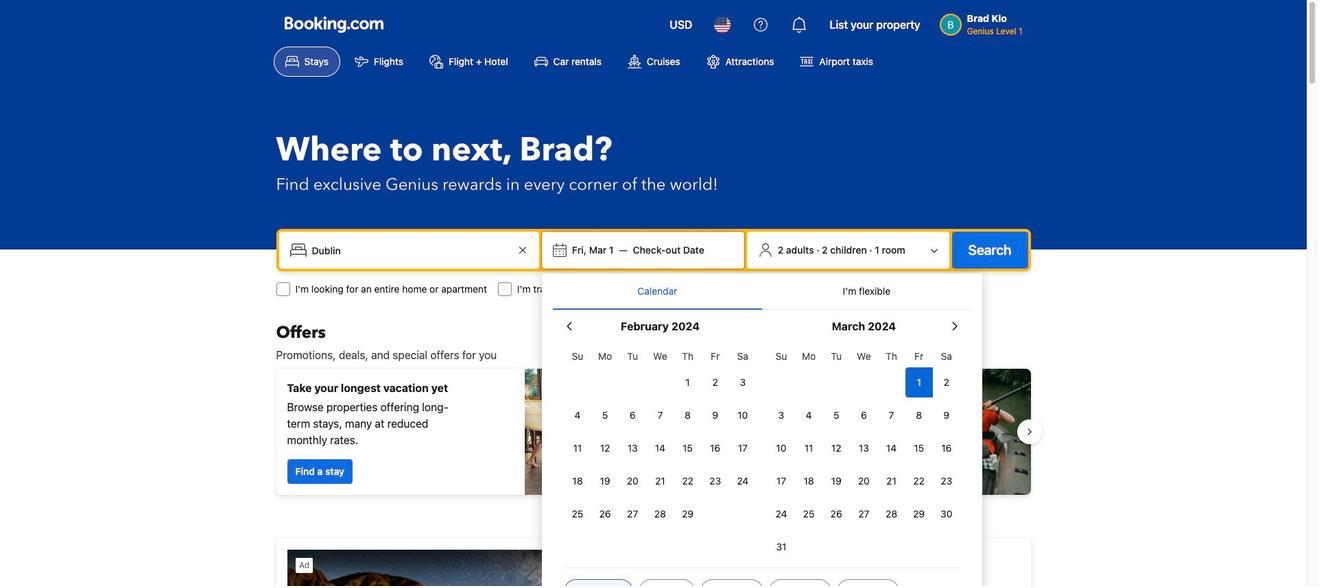 Task type: vqa. For each thing, say whether or not it's contained in the screenshot.
"25 March 2024" option
yes



Task type: locate. For each thing, give the bounding box(es) containing it.
15 March 2024 checkbox
[[905, 434, 933, 464]]

11 March 2024 checkbox
[[795, 434, 823, 464]]

21 March 2024 checkbox
[[878, 466, 905, 497]]

25 February 2024 checkbox
[[564, 499, 591, 530]]

4 March 2024 checkbox
[[795, 401, 823, 431]]

5 February 2024 checkbox
[[591, 401, 619, 431]]

1 horizontal spatial grid
[[768, 343, 960, 563]]

26 March 2024 checkbox
[[823, 499, 850, 530]]

2 February 2024 checkbox
[[701, 368, 729, 398]]

17 February 2024 checkbox
[[729, 434, 757, 464]]

progress bar
[[645, 506, 662, 512]]

9 February 2024 checkbox
[[701, 401, 729, 431]]

18 March 2024 checkbox
[[795, 466, 823, 497]]

25 March 2024 checkbox
[[795, 499, 823, 530]]

20 February 2024 checkbox
[[619, 466, 646, 497]]

12 March 2024 checkbox
[[823, 434, 850, 464]]

17 March 2024 checkbox
[[768, 466, 795, 497]]

2 March 2024 checkbox
[[933, 368, 960, 398]]

23 March 2024 checkbox
[[933, 466, 960, 497]]

main content
[[265, 322, 1042, 587]]

your account menu brad klo genius level 1 element
[[940, 6, 1028, 38]]

4 February 2024 checkbox
[[564, 401, 591, 431]]

7 February 2024 checkbox
[[646, 401, 674, 431]]

cell
[[905, 365, 933, 398]]

2 grid from the left
[[768, 343, 960, 563]]

10 February 2024 checkbox
[[729, 401, 757, 431]]

0 horizontal spatial grid
[[564, 343, 757, 530]]

grid
[[564, 343, 757, 530], [768, 343, 960, 563]]

region
[[265, 364, 1042, 501]]

tab list
[[553, 274, 971, 311]]

22 February 2024 checkbox
[[674, 466, 701, 497]]

23 February 2024 checkbox
[[701, 466, 729, 497]]



Task type: describe. For each thing, give the bounding box(es) containing it.
take your longest vacation yet image
[[524, 369, 648, 495]]

15 February 2024 checkbox
[[674, 434, 701, 464]]

22 March 2024 checkbox
[[905, 466, 933, 497]]

29 March 2024 checkbox
[[905, 499, 933, 530]]

16 March 2024 checkbox
[[933, 434, 960, 464]]

21 February 2024 checkbox
[[646, 466, 674, 497]]

14 March 2024 checkbox
[[878, 434, 905, 464]]

16 February 2024 checkbox
[[701, 434, 729, 464]]

a young girl and woman kayak on a river image
[[659, 369, 1031, 495]]

20 March 2024 checkbox
[[850, 466, 878, 497]]

9 March 2024 checkbox
[[933, 401, 960, 431]]

19 February 2024 checkbox
[[591, 466, 619, 497]]

6 March 2024 checkbox
[[850, 401, 878, 431]]

7 March 2024 checkbox
[[878, 401, 905, 431]]

28 March 2024 checkbox
[[878, 499, 905, 530]]

18 February 2024 checkbox
[[564, 466, 591, 497]]

3 March 2024 checkbox
[[768, 401, 795, 431]]

28 February 2024 checkbox
[[646, 499, 674, 530]]

8 February 2024 checkbox
[[674, 401, 701, 431]]

19 March 2024 checkbox
[[823, 466, 850, 497]]

26 February 2024 checkbox
[[591, 499, 619, 530]]

12 February 2024 checkbox
[[591, 434, 619, 464]]

27 March 2024 checkbox
[[850, 499, 878, 530]]

1 grid from the left
[[564, 343, 757, 530]]

24 February 2024 checkbox
[[729, 466, 757, 497]]

11 February 2024 checkbox
[[564, 434, 591, 464]]

30 March 2024 checkbox
[[933, 499, 960, 530]]

27 February 2024 checkbox
[[619, 499, 646, 530]]

31 March 2024 checkbox
[[768, 532, 795, 563]]

10 March 2024 checkbox
[[768, 434, 795, 464]]

Where are you going? field
[[306, 238, 514, 263]]

1 February 2024 checkbox
[[674, 368, 701, 398]]

24 March 2024 checkbox
[[768, 499, 795, 530]]

13 February 2024 checkbox
[[619, 434, 646, 464]]

booking.com image
[[284, 16, 383, 33]]

5 March 2024 checkbox
[[823, 401, 850, 431]]

13 March 2024 checkbox
[[850, 434, 878, 464]]

3 February 2024 checkbox
[[729, 368, 757, 398]]

1 March 2024 checkbox
[[905, 368, 933, 398]]

8 March 2024 checkbox
[[905, 401, 933, 431]]

6 February 2024 checkbox
[[619, 401, 646, 431]]

14 February 2024 checkbox
[[646, 434, 674, 464]]

29 February 2024 checkbox
[[674, 499, 701, 530]]



